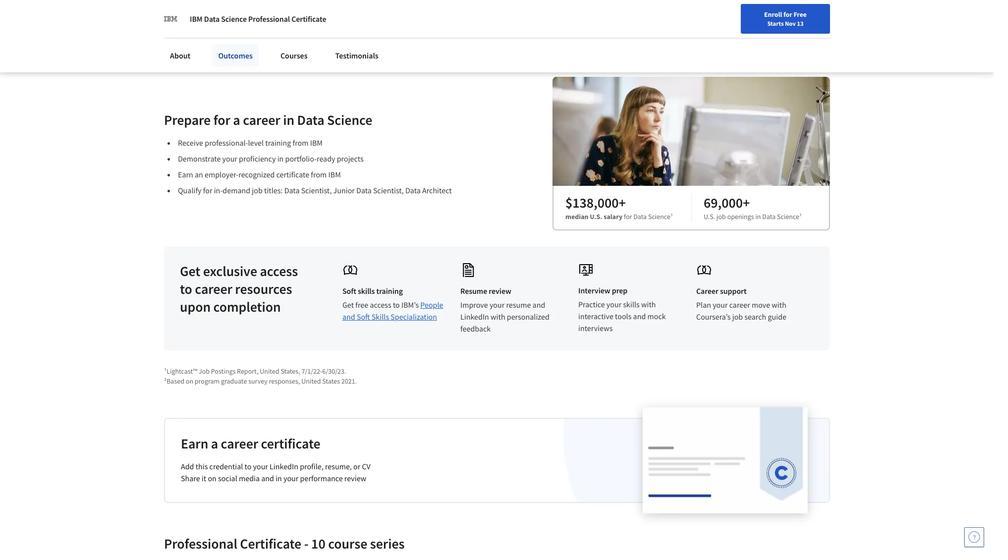 Task type: vqa. For each thing, say whether or not it's contained in the screenshot.
leftmost on
yes



Task type: locate. For each thing, give the bounding box(es) containing it.
a up credential on the bottom of the page
[[211, 435, 218, 453]]

1 vertical spatial review
[[345, 473, 367, 483]]

0 vertical spatial soft
[[343, 286, 356, 296]]

coursera career certificate image
[[643, 407, 808, 513]]

1 vertical spatial on
[[208, 473, 217, 483]]

to left exclusive
[[180, 280, 192, 298]]

access up skills
[[370, 300, 392, 310]]

data left about
[[204, 14, 220, 24]]

1 horizontal spatial with
[[642, 299, 656, 309]]

to
[[180, 280, 192, 298], [393, 300, 400, 310], [245, 462, 252, 472]]

training up get free access to ibm's at the bottom of page
[[377, 286, 403, 296]]

data inside $138,000 + median u.s. salary for data science ¹
[[634, 212, 647, 221]]

0 vertical spatial skills
[[358, 286, 375, 296]]

prepare
[[164, 111, 211, 129]]

0 horizontal spatial u.s.
[[590, 212, 603, 221]]

and left skills
[[343, 312, 355, 322]]

linkedin
[[461, 312, 489, 322], [270, 462, 298, 472]]

data left architect
[[406, 185, 421, 195]]

1 vertical spatial a
[[211, 435, 218, 453]]

from up the portfolio- on the left
[[293, 138, 309, 148]]

linkedin inside the resume review improve your resume and linkedin with personalized feedback
[[461, 312, 489, 322]]

1 horizontal spatial united
[[302, 377, 321, 386]]

data inside 69,000 + u.s. job openings in data science ¹
[[763, 212, 776, 221]]

0 horizontal spatial linkedin
[[270, 462, 298, 472]]

professional
[[248, 14, 290, 24], [164, 535, 237, 553]]

1 horizontal spatial professional
[[248, 14, 290, 24]]

0 horizontal spatial access
[[260, 262, 298, 280]]

1 horizontal spatial career
[[763, 11, 782, 20]]

0 vertical spatial linkedin
[[461, 312, 489, 322]]

2 horizontal spatial with
[[772, 300, 787, 310]]

get up upon
[[180, 262, 200, 280]]

2 vertical spatial ibm
[[329, 169, 341, 179]]

science right more on the left top
[[221, 14, 247, 24]]

1 vertical spatial career
[[697, 286, 719, 296]]

resume review improve your resume and linkedin with personalized feedback
[[461, 286, 550, 334]]

6/30/23.
[[323, 367, 346, 376]]

completion
[[213, 298, 281, 316]]

from
[[293, 138, 309, 148], [311, 169, 327, 179]]

access up completion
[[260, 262, 298, 280]]

access
[[260, 262, 298, 280], [370, 300, 392, 310]]

0 vertical spatial get
[[180, 262, 200, 280]]

career right new
[[763, 11, 782, 20]]

job down 69,000
[[717, 212, 726, 221]]

united up the survey
[[260, 367, 279, 376]]

soft inside the people and soft skills specialization
[[357, 312, 370, 322]]

1 scientist, from the left
[[301, 185, 332, 195]]

states,
[[281, 367, 300, 376]]

to inside get exclusive access to career resources upon completion
[[180, 280, 192, 298]]

in right media
[[276, 473, 282, 483]]

find
[[719, 11, 732, 20]]

series
[[370, 535, 405, 553]]

1 ¹ from the left
[[671, 212, 673, 221]]

a up professional- on the left of page
[[233, 111, 240, 129]]

your left "performance"
[[284, 473, 299, 483]]

certificate up profile,
[[261, 435, 321, 453]]

soft down free
[[357, 312, 370, 322]]

0 vertical spatial earn
[[178, 169, 193, 179]]

1 vertical spatial earn
[[181, 435, 208, 453]]

job down the recognized
[[252, 185, 263, 195]]

training
[[265, 138, 291, 148], [377, 286, 403, 296]]

0 vertical spatial to
[[180, 280, 192, 298]]

interview prep practice your skills with interactive tools and mock interviews
[[579, 286, 666, 333]]

u.s. inside 69,000 + u.s. job openings in data science ¹
[[704, 212, 716, 221]]

to inside add this credential to your linkedin profile, resume, or cv share it on social media and in your performance review
[[245, 462, 252, 472]]

linkedin down improve at the left of the page
[[461, 312, 489, 322]]

2 ¹ from the left
[[800, 212, 802, 221]]

for up professional- on the left of page
[[214, 111, 230, 129]]

1 vertical spatial from
[[311, 169, 327, 179]]

your right find
[[734, 11, 747, 20]]

ready
[[317, 154, 335, 164]]

review up resume in the right bottom of the page
[[489, 286, 512, 296]]

science up projects
[[327, 111, 373, 129]]

0 horizontal spatial to
[[180, 280, 192, 298]]

cv
[[362, 462, 371, 472]]

1 horizontal spatial get
[[343, 300, 354, 310]]

skills
[[358, 286, 375, 296], [623, 299, 640, 309]]

career up plan
[[697, 286, 719, 296]]

nov
[[785, 19, 796, 27]]

resume,
[[325, 462, 352, 472]]

add this credential to your linkedin profile, resume, or cv share it on social media and in your performance review
[[181, 462, 371, 483]]

1 horizontal spatial on
[[208, 473, 217, 483]]

your inside interview prep practice your skills with interactive tools and mock interviews
[[607, 299, 622, 309]]

0 vertical spatial access
[[260, 262, 298, 280]]

earn up add
[[181, 435, 208, 453]]

1 vertical spatial skills
[[623, 299, 640, 309]]

¹ inside 69,000 + u.s. job openings in data science ¹
[[800, 212, 802, 221]]

earn left the an
[[178, 169, 193, 179]]

from up qualify for in-demand job titles: data scientist, junior data scientist, data architect
[[311, 169, 327, 179]]

and up personalized
[[533, 300, 546, 310]]

states
[[322, 377, 340, 386]]

for left in-
[[203, 185, 212, 195]]

and inside add this credential to your linkedin profile, resume, or cv share it on social media and in your performance review
[[261, 473, 274, 483]]

for up nov
[[784, 10, 793, 19]]

to left ibm's
[[393, 300, 400, 310]]

to for your
[[245, 462, 252, 472]]

1 vertical spatial get
[[343, 300, 354, 310]]

2 vertical spatial to
[[245, 462, 252, 472]]

certificate down the portfolio- on the left
[[276, 169, 309, 179]]

job inside career support plan your career move with coursera's job search guide
[[733, 312, 743, 322]]

in
[[283, 111, 295, 129], [277, 154, 284, 164], [756, 212, 761, 221], [276, 473, 282, 483]]

$138,000 + median u.s. salary for data science ¹
[[566, 194, 673, 221]]

and right tools
[[633, 311, 646, 321]]

1 horizontal spatial soft
[[357, 312, 370, 322]]

+ for 69,000
[[743, 194, 750, 212]]

data right titles:
[[284, 185, 300, 195]]

get left free
[[343, 300, 354, 310]]

1 horizontal spatial access
[[370, 300, 392, 310]]

¹ inside $138,000 + median u.s. salary for data science ¹
[[671, 212, 673, 221]]

+ up openings on the right top
[[743, 194, 750, 212]]

0 horizontal spatial on
[[186, 377, 193, 386]]

ibm up ready
[[310, 138, 323, 148]]

learn more about coursera for business
[[180, 18, 318, 28]]

an
[[195, 169, 203, 179]]

united down 7/1/22-
[[302, 377, 321, 386]]

data right openings on the right top
[[763, 212, 776, 221]]

demand
[[223, 185, 250, 195]]

level
[[248, 138, 264, 148]]

on down the '¹lightcast™'
[[186, 377, 193, 386]]

13
[[797, 19, 804, 27]]

to up media
[[245, 462, 252, 472]]

0 vertical spatial ibm
[[190, 14, 203, 24]]

0 vertical spatial united
[[260, 367, 279, 376]]

for inside the enroll for free starts nov 13
[[784, 10, 793, 19]]

1 horizontal spatial a
[[233, 111, 240, 129]]

1 horizontal spatial +
[[743, 194, 750, 212]]

2 horizontal spatial ibm
[[329, 169, 341, 179]]

scientist, right junior on the top left
[[373, 185, 404, 195]]

and inside the people and soft skills specialization
[[343, 312, 355, 322]]

a
[[233, 111, 240, 129], [211, 435, 218, 453]]

1 horizontal spatial u.s.
[[704, 212, 716, 221]]

testimonials
[[335, 51, 379, 60]]

in up the portfolio- on the left
[[283, 111, 295, 129]]

get free access to ibm's
[[343, 300, 421, 310]]

0 horizontal spatial get
[[180, 262, 200, 280]]

skills up free
[[358, 286, 375, 296]]

media
[[239, 473, 260, 483]]

tools
[[615, 311, 632, 321]]

courses
[[281, 51, 308, 60]]

0 horizontal spatial from
[[293, 138, 309, 148]]

practice
[[579, 299, 605, 309]]

0 horizontal spatial review
[[345, 473, 367, 483]]

1 horizontal spatial ¹
[[800, 212, 802, 221]]

1 vertical spatial certificate
[[261, 435, 321, 453]]

testimonials link
[[330, 45, 385, 66]]

survey
[[248, 377, 268, 386]]

with up feedback
[[491, 312, 506, 322]]

0 vertical spatial training
[[265, 138, 291, 148]]

0 horizontal spatial +
[[619, 194, 626, 212]]

career inside 'link'
[[763, 11, 782, 20]]

skills up tools
[[623, 299, 640, 309]]

1 horizontal spatial from
[[311, 169, 327, 179]]

your
[[734, 11, 747, 20], [222, 154, 237, 164], [607, 299, 622, 309], [490, 300, 505, 310], [713, 300, 728, 310], [253, 462, 268, 472], [284, 473, 299, 483]]

job
[[252, 185, 263, 195], [717, 212, 726, 221], [733, 312, 743, 322]]

in right openings on the right top
[[756, 212, 761, 221]]

get inside get exclusive access to career resources upon completion
[[180, 262, 200, 280]]

1 u.s. from the left
[[590, 212, 603, 221]]

1 horizontal spatial skills
[[623, 299, 640, 309]]

proficiency
[[239, 154, 276, 164]]

0 horizontal spatial training
[[265, 138, 291, 148]]

¹
[[671, 212, 673, 221], [800, 212, 802, 221]]

qualify for in-demand job titles: data scientist, junior data scientist, data architect
[[178, 185, 452, 195]]

review down or
[[345, 473, 367, 483]]

for
[[784, 10, 793, 19], [276, 18, 286, 28], [214, 111, 230, 129], [203, 185, 212, 195], [624, 212, 632, 221]]

2 horizontal spatial to
[[393, 300, 400, 310]]

u.s. down $138,000
[[590, 212, 603, 221]]

ibm
[[190, 14, 203, 24], [310, 138, 323, 148], [329, 169, 341, 179]]

profile,
[[300, 462, 324, 472]]

1 horizontal spatial scientist,
[[373, 185, 404, 195]]

in inside 69,000 + u.s. job openings in data science ¹
[[756, 212, 761, 221]]

job left search
[[733, 312, 743, 322]]

coursera
[[243, 18, 274, 28]]

linkedin left profile,
[[270, 462, 298, 472]]

on inside "¹lightcast™ job postings report, united states, 7/1/22-6/30/23. ²based on program graduate survey responses, united states 2021."
[[186, 377, 193, 386]]

science inside 69,000 + u.s. job openings in data science ¹
[[778, 212, 800, 221]]

soft up free
[[343, 286, 356, 296]]

soft
[[343, 286, 356, 296], [357, 312, 370, 322]]

1 horizontal spatial ibm
[[310, 138, 323, 148]]

data right salary
[[634, 212, 647, 221]]

earn
[[178, 169, 193, 179], [181, 435, 208, 453]]

0 horizontal spatial scientist,
[[301, 185, 332, 195]]

upon
[[180, 298, 211, 316]]

0 vertical spatial on
[[186, 377, 193, 386]]

0 horizontal spatial skills
[[358, 286, 375, 296]]

1 vertical spatial training
[[377, 286, 403, 296]]

your down prep
[[607, 299, 622, 309]]

specialization
[[391, 312, 437, 322]]

1 vertical spatial job
[[717, 212, 726, 221]]

+ inside 69,000 + u.s. job openings in data science ¹
[[743, 194, 750, 212]]

salary
[[604, 212, 623, 221]]

for right salary
[[624, 212, 632, 221]]

improve
[[461, 300, 488, 310]]

0 horizontal spatial career
[[697, 286, 719, 296]]

1 vertical spatial ibm
[[310, 138, 323, 148]]

openings
[[728, 212, 755, 221]]

2 + from the left
[[743, 194, 750, 212]]

new
[[748, 11, 761, 20]]

ibm right ibm image
[[190, 14, 203, 24]]

with up mock
[[642, 299, 656, 309]]

0 horizontal spatial job
[[252, 185, 263, 195]]

0 vertical spatial review
[[489, 286, 512, 296]]

access for exclusive
[[260, 262, 298, 280]]

outcomes link
[[212, 45, 259, 66]]

1 vertical spatial united
[[302, 377, 321, 386]]

1 vertical spatial access
[[370, 300, 392, 310]]

2 u.s. from the left
[[704, 212, 716, 221]]

titles:
[[264, 185, 283, 195]]

science right salary
[[649, 212, 671, 221]]

for for starts
[[784, 10, 793, 19]]

+ up salary
[[619, 194, 626, 212]]

1 horizontal spatial review
[[489, 286, 512, 296]]

on
[[186, 377, 193, 386], [208, 473, 217, 483]]

and inside the resume review improve your resume and linkedin with personalized feedback
[[533, 300, 546, 310]]

and right media
[[261, 473, 274, 483]]

1 vertical spatial soft
[[357, 312, 370, 322]]

None search field
[[141, 6, 379, 26]]

get for get exclusive access to career resources upon completion
[[180, 262, 200, 280]]

access inside get exclusive access to career resources upon completion
[[260, 262, 298, 280]]

0 horizontal spatial professional
[[164, 535, 237, 553]]

certificate up the courses link on the left top
[[292, 14, 326, 24]]

share
[[181, 473, 200, 483]]

u.s. down 69,000
[[704, 212, 716, 221]]

2 vertical spatial job
[[733, 312, 743, 322]]

2 horizontal spatial job
[[733, 312, 743, 322]]

courses link
[[275, 45, 314, 66]]

training up the demonstrate your proficiency in portfolio-ready projects
[[265, 138, 291, 148]]

¹lightcast™ job postings report, united states, 7/1/22-6/30/23. ²based on program graduate survey responses, united states 2021.
[[164, 367, 357, 386]]

your left resume in the right bottom of the page
[[490, 300, 505, 310]]

ibm down ready
[[329, 169, 341, 179]]

in-
[[214, 185, 223, 195]]

with inside the resume review improve your resume and linkedin with personalized feedback
[[491, 312, 506, 322]]

interactive
[[579, 311, 614, 321]]

1 horizontal spatial linkedin
[[461, 312, 489, 322]]

science right openings on the right top
[[778, 212, 800, 221]]

in inside add this credential to your linkedin profile, resume, or cv share it on social media and in your performance review
[[276, 473, 282, 483]]

or
[[354, 462, 361, 472]]

your up coursera's
[[713, 300, 728, 310]]

0 horizontal spatial ¹
[[671, 212, 673, 221]]

certificate
[[276, 169, 309, 179], [261, 435, 321, 453]]

for for career
[[214, 111, 230, 129]]

add
[[181, 462, 194, 472]]

access for free
[[370, 300, 392, 310]]

0 horizontal spatial with
[[491, 312, 506, 322]]

1 horizontal spatial job
[[717, 212, 726, 221]]

qualify
[[178, 185, 202, 195]]

median
[[566, 212, 589, 221]]

1 vertical spatial professional
[[164, 535, 237, 553]]

ibm's
[[402, 300, 419, 310]]

united
[[260, 367, 279, 376], [302, 377, 321, 386]]

+ inside $138,000 + median u.s. salary for data science ¹
[[619, 194, 626, 212]]

certificate left the -
[[240, 535, 302, 553]]

0 vertical spatial job
[[252, 185, 263, 195]]

1 + from the left
[[619, 194, 626, 212]]

1 vertical spatial linkedin
[[270, 462, 298, 472]]

career inside career support plan your career move with coursera's job search guide
[[697, 286, 719, 296]]

with up 'guide'
[[772, 300, 787, 310]]

0 vertical spatial career
[[763, 11, 782, 20]]

your inside the resume review improve your resume and linkedin with personalized feedback
[[490, 300, 505, 310]]

1 horizontal spatial to
[[245, 462, 252, 472]]

scientist, left junior on the top left
[[301, 185, 332, 195]]

2 scientist, from the left
[[373, 185, 404, 195]]

with inside career support plan your career move with coursera's job search guide
[[772, 300, 787, 310]]

on right it
[[208, 473, 217, 483]]

1 vertical spatial to
[[393, 300, 400, 310]]



Task type: describe. For each thing, give the bounding box(es) containing it.
job
[[199, 367, 210, 376]]

review inside the resume review improve your resume and linkedin with personalized feedback
[[489, 286, 512, 296]]

about
[[221, 18, 242, 28]]

social
[[218, 473, 237, 483]]

english button
[[787, 0, 846, 32]]

69,000 + u.s. job openings in data science ¹
[[704, 194, 802, 221]]

people
[[421, 300, 444, 310]]

employer-
[[205, 169, 239, 179]]

to for ibm's
[[393, 300, 400, 310]]

feedback
[[461, 324, 491, 334]]

in left the portfolio- on the left
[[277, 154, 284, 164]]

starts
[[768, 19, 784, 27]]

earn an employer-recognized certificate from ibm
[[178, 169, 341, 179]]

coursera's
[[697, 312, 731, 322]]

u.s. inside $138,000 + median u.s. salary for data science ¹
[[590, 212, 603, 221]]

mock
[[648, 311, 666, 321]]

course
[[328, 535, 368, 553]]

to for career
[[180, 280, 192, 298]]

resources
[[235, 280, 292, 298]]

architect
[[422, 185, 452, 195]]

english
[[804, 11, 829, 21]]

1 horizontal spatial training
[[377, 286, 403, 296]]

help center image
[[969, 532, 981, 543]]

it
[[202, 473, 206, 483]]

data up the portfolio- on the left
[[297, 111, 325, 129]]

linkedin inside add this credential to your linkedin profile, resume, or cv share it on social media and in your performance review
[[270, 462, 298, 472]]

your down professional- on the left of page
[[222, 154, 237, 164]]

earn a career certificate
[[181, 435, 321, 453]]

more
[[202, 18, 220, 28]]

about
[[170, 51, 191, 60]]

0 vertical spatial from
[[293, 138, 309, 148]]

your inside career support plan your career move with coursera's job search guide
[[713, 300, 728, 310]]

people and soft skills specialization
[[343, 300, 444, 322]]

²based
[[164, 377, 184, 386]]

free
[[794, 10, 807, 19]]

career support plan your career move with coursera's job search guide
[[697, 286, 787, 322]]

with inside interview prep practice your skills with interactive tools and mock interviews
[[642, 299, 656, 309]]

job inside 69,000 + u.s. job openings in data science ¹
[[717, 212, 726, 221]]

plan
[[697, 300, 712, 310]]

prepare for a career in data science
[[164, 111, 373, 129]]

skills inside interview prep practice your skills with interactive tools and mock interviews
[[623, 299, 640, 309]]

enroll for free starts nov 13
[[765, 10, 807, 27]]

professional certificate - 10 course series
[[164, 535, 405, 553]]

0 horizontal spatial ibm
[[190, 14, 203, 24]]

0 vertical spatial certificate
[[276, 169, 309, 179]]

receive
[[178, 138, 203, 148]]

demonstrate
[[178, 154, 221, 164]]

business
[[287, 18, 318, 28]]

get for get free access to ibm's
[[343, 300, 354, 310]]

0 horizontal spatial soft
[[343, 286, 356, 296]]

¹ for $138,000
[[671, 212, 673, 221]]

for for demand
[[203, 185, 212, 195]]

prep
[[612, 286, 628, 295]]

skills
[[372, 312, 389, 322]]

outcomes
[[218, 51, 253, 60]]

ibm data science professional certificate
[[190, 14, 326, 24]]

for left the business
[[276, 18, 286, 28]]

about link
[[164, 45, 197, 66]]

enroll
[[765, 10, 783, 19]]

science inside $138,000 + median u.s. salary for data science ¹
[[649, 212, 671, 221]]

receive professional-level training from ibm
[[178, 138, 323, 148]]

guide
[[768, 312, 787, 322]]

report,
[[237, 367, 259, 376]]

review inside add this credential to your linkedin profile, resume, or cv share it on social media and in your performance review
[[345, 473, 367, 483]]

projects
[[337, 154, 364, 164]]

your up media
[[253, 462, 268, 472]]

0 horizontal spatial united
[[260, 367, 279, 376]]

for inside $138,000 + median u.s. salary for data science ¹
[[624, 212, 632, 221]]

¹ for 69,000
[[800, 212, 802, 221]]

career inside get exclusive access to career resources upon completion
[[195, 280, 232, 298]]

1 vertical spatial certificate
[[240, 535, 302, 553]]

0 vertical spatial a
[[233, 111, 240, 129]]

ibm image
[[164, 12, 178, 26]]

0 vertical spatial certificate
[[292, 14, 326, 24]]

this
[[196, 462, 208, 472]]

data right junior on the top left
[[357, 185, 372, 195]]

find your new career link
[[714, 10, 787, 22]]

recognized
[[239, 169, 275, 179]]

+ for $138,000
[[619, 194, 626, 212]]

move
[[752, 300, 771, 310]]

career inside career support plan your career move with coursera's job search guide
[[730, 300, 751, 310]]

2021.
[[342, 377, 357, 386]]

on inside add this credential to your linkedin profile, resume, or cv share it on social media and in your performance review
[[208, 473, 217, 483]]

learn
[[180, 18, 200, 28]]

$138,000
[[566, 194, 619, 212]]

resume
[[461, 286, 488, 296]]

portfolio-
[[285, 154, 317, 164]]

graduate
[[221, 377, 247, 386]]

find your new career
[[719, 11, 782, 20]]

demonstrate your proficiency in portfolio-ready projects
[[178, 154, 364, 164]]

7/1/22-
[[302, 367, 323, 376]]

your inside 'link'
[[734, 11, 747, 20]]

professional-
[[205, 138, 248, 148]]

0 horizontal spatial a
[[211, 435, 218, 453]]

responses,
[[269, 377, 300, 386]]

-
[[304, 535, 309, 553]]

program
[[195, 377, 220, 386]]

personalized
[[507, 312, 550, 322]]

earn for earn a career certificate
[[181, 435, 208, 453]]

performance
[[300, 473, 343, 483]]

credential
[[210, 462, 243, 472]]

exclusive
[[203, 262, 257, 280]]

earn for earn an employer-recognized certificate from ibm
[[178, 169, 193, 179]]

support
[[720, 286, 747, 296]]

people and soft skills specialization link
[[343, 300, 444, 322]]

0 vertical spatial professional
[[248, 14, 290, 24]]

69,000
[[704, 194, 743, 212]]

coursera enterprise logos image
[[609, 0, 808, 21]]

junior
[[333, 185, 355, 195]]

and inside interview prep practice your skills with interactive tools and mock interviews
[[633, 311, 646, 321]]

postings
[[211, 367, 236, 376]]



